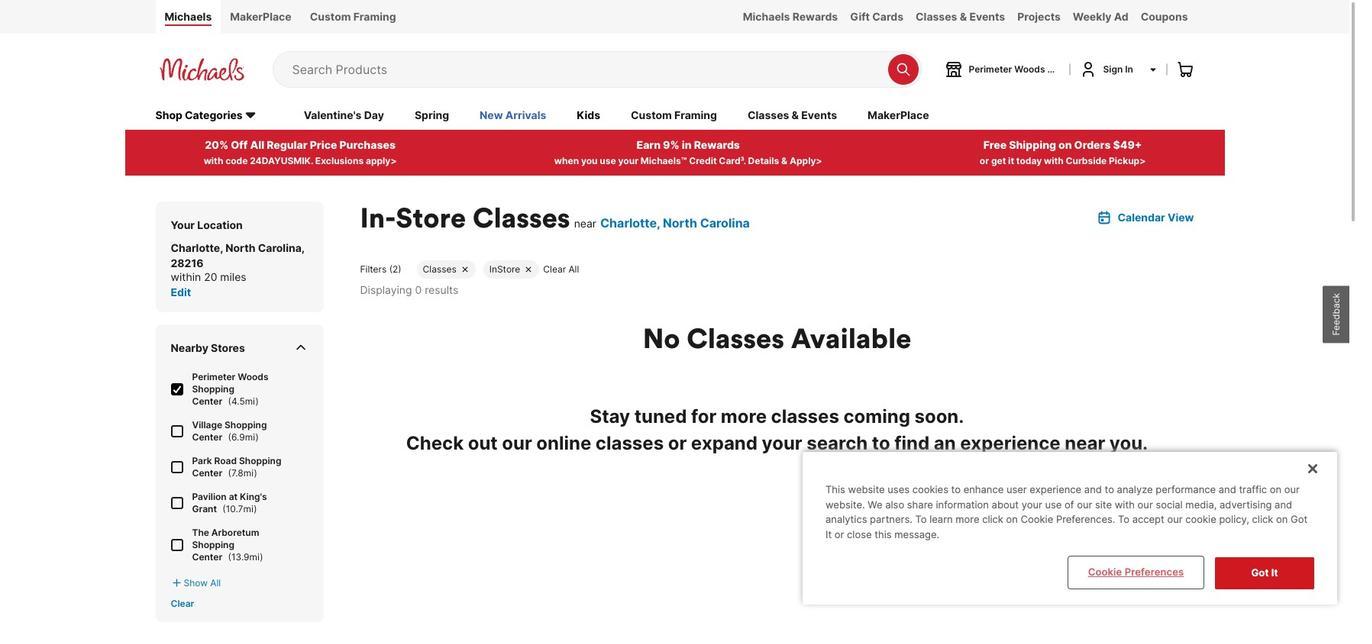 Task type: locate. For each thing, give the bounding box(es) containing it.
find
[[895, 432, 930, 454]]

or inside free shipping on orders $49+ or get it today with curbside pickup>
[[980, 155, 990, 166]]

shopping up 4.5 in the left bottom of the page
[[192, 383, 235, 395]]

mi) up ( 6.9 mi)
[[245, 396, 259, 407]]

woods up ( 4.5 mi)
[[238, 371, 269, 383]]

& right cards
[[960, 10, 968, 23]]

center inside park road shopping center
[[192, 467, 223, 479]]

michaels for michaels
[[165, 10, 212, 23]]

0 vertical spatial classes
[[771, 406, 840, 428]]

your
[[619, 155, 639, 166], [762, 432, 803, 454], [1022, 499, 1043, 511]]

, 28216
[[171, 241, 305, 270]]

1 horizontal spatial woods
[[1015, 63, 1046, 75]]

pavilion
[[192, 491, 227, 503]]

and
[[1085, 484, 1103, 496], [1219, 484, 1237, 496], [1275, 499, 1293, 511]]

0 vertical spatial events
[[970, 10, 1006, 23]]

0 vertical spatial ,
[[657, 215, 660, 231]]

search
[[807, 432, 868, 454]]

experience up the of
[[1030, 484, 1082, 496]]

0 horizontal spatial click
[[983, 514, 1004, 526]]

perimeter woods shopping center
[[969, 63, 1123, 75], [192, 371, 269, 407]]

0 horizontal spatial cookie
[[1021, 514, 1054, 526]]

close
[[847, 529, 872, 541]]

1 horizontal spatial all
[[250, 138, 265, 151]]

or down 'analytics'
[[835, 529, 845, 541]]

and right advertising
[[1275, 499, 1293, 511]]

and up site
[[1085, 484, 1103, 496]]

0 vertical spatial use
[[600, 155, 616, 166]]

( down road
[[228, 467, 232, 479]]

in
[[1126, 63, 1134, 75]]

1 horizontal spatial to
[[952, 484, 961, 496]]

near inside in-store classes near charlotte , north carolina
[[574, 217, 597, 230]]

classes up details
[[748, 108, 790, 121]]

near left you.
[[1065, 432, 1106, 454]]

2 vertical spatial all
[[210, 577, 221, 589]]

0 horizontal spatial and
[[1085, 484, 1103, 496]]

0 vertical spatial custom framing link
[[301, 0, 405, 34]]

1 vertical spatial makerplace
[[868, 108, 930, 121]]

20% off all regular price purchases with code 24dayusmik. exclusions apply>
[[204, 138, 397, 166]]

or down the tuned
[[668, 432, 687, 454]]

or left get
[[980, 155, 990, 166]]

1 horizontal spatial clear
[[544, 263, 566, 275]]

cookie inside cookie preferences button
[[1089, 567, 1123, 579]]

it inside 'button'
[[1272, 567, 1279, 580]]

( up road
[[228, 432, 232, 443]]

it down advertising
[[1272, 567, 1279, 580]]

( up village shopping center
[[228, 396, 232, 407]]

makerplace down the search button icon
[[868, 108, 930, 121]]

woods down projects link
[[1015, 63, 1046, 75]]

shopping inside park road shopping center
[[239, 455, 282, 467]]

makerplace inside makerplace link
[[230, 10, 292, 23]]

message.
[[895, 529, 940, 541]]

0 vertical spatial it
[[826, 529, 832, 541]]

2 horizontal spatial or
[[980, 155, 990, 166]]

( 10.7 mi)
[[220, 503, 257, 515]]

center inside village shopping center
[[192, 432, 223, 443]]

0 horizontal spatial classes
[[596, 432, 664, 454]]

shop categories
[[156, 108, 243, 121]]

custom framing
[[310, 10, 396, 23], [631, 108, 717, 121]]

our right out
[[502, 432, 532, 454]]

north up the miles
[[226, 241, 256, 254]]

information
[[936, 499, 990, 511]]

click down advertising
[[1253, 514, 1274, 526]]

shopping inside the arboretum shopping center
[[192, 539, 235, 551]]

1 horizontal spatial ,
[[657, 215, 660, 231]]

apply>
[[790, 155, 823, 166]]

site
[[1096, 499, 1113, 511]]

1 vertical spatial woods
[[238, 371, 269, 383]]

1 horizontal spatial michaels
[[743, 10, 791, 23]]

1 horizontal spatial got
[[1291, 514, 1308, 526]]

new
[[480, 108, 503, 121]]

clear right "instore"
[[544, 263, 566, 275]]

mi) for ( 13.9 mi)
[[250, 552, 263, 563]]

pickup>
[[1110, 155, 1147, 166]]

with down 20%
[[204, 155, 223, 166]]

classes & events for the topmost classes & events 'link'
[[916, 10, 1006, 23]]

shopping down the the
[[192, 539, 235, 551]]

our up "accept"
[[1138, 499, 1154, 511]]

makerplace for the rightmost makerplace link
[[868, 108, 930, 121]]

gift
[[851, 10, 870, 23]]

1 vertical spatial &
[[792, 108, 799, 121]]

perimeter inside "button"
[[969, 63, 1013, 75]]

0 vertical spatial cookie
[[1021, 514, 1054, 526]]

our right traffic
[[1285, 484, 1300, 496]]

( for 7.8
[[228, 467, 232, 479]]

mi) up king's
[[244, 467, 257, 479]]

0 vertical spatial got
[[1291, 514, 1308, 526]]

michaels for michaels rewards
[[743, 10, 791, 23]]

your down the user
[[1022, 499, 1043, 511]]

coupons
[[1141, 10, 1189, 23]]

cookie left the preferences
[[1089, 567, 1123, 579]]

1 horizontal spatial with
[[1045, 155, 1064, 166]]

shopping left sign
[[1048, 63, 1090, 75]]

calendar view
[[1118, 211, 1195, 224]]

gift cards
[[851, 10, 904, 23]]

mi) down king's
[[243, 503, 257, 515]]

0
[[415, 283, 422, 296]]

1 horizontal spatial makerplace
[[868, 108, 930, 121]]

user
[[1007, 484, 1028, 496]]

website.
[[826, 499, 866, 511]]

valentine's day
[[304, 108, 384, 121]]

center left in
[[1093, 63, 1123, 75]]

1 vertical spatial it
[[1272, 567, 1279, 580]]

0 vertical spatial rewards
[[793, 10, 838, 23]]

village shopping center
[[192, 419, 267, 443]]

preferences.
[[1057, 514, 1116, 526]]

more up expand
[[721, 406, 767, 428]]

all down in-store classes near charlotte , north carolina
[[569, 263, 579, 275]]

0 vertical spatial north
[[663, 215, 698, 231]]

rewards left the gift
[[793, 10, 838, 23]]

& right details
[[782, 155, 788, 166]]

0 horizontal spatial clear
[[171, 598, 194, 610]]

location
[[197, 218, 243, 231]]

1 horizontal spatial rewards
[[793, 10, 838, 23]]

1 horizontal spatial classes & events
[[916, 10, 1006, 23]]

2 click from the left
[[1253, 514, 1274, 526]]

got down advertising
[[1252, 567, 1270, 580]]

24dayusmik.
[[250, 155, 313, 166]]

0 vertical spatial your
[[619, 155, 639, 166]]

perimeter woods shopping center down projects link
[[969, 63, 1123, 75]]

1 vertical spatial classes & events link
[[748, 108, 838, 124]]

2 to from the left
[[1119, 514, 1130, 526]]

spring
[[415, 108, 449, 121]]

tabler image
[[293, 340, 308, 355], [171, 578, 182, 589]]

0 vertical spatial tabler image
[[293, 340, 308, 355]]

with down analyze
[[1115, 499, 1135, 511]]

purchases
[[340, 138, 396, 151]]

classes & events inside 'link'
[[916, 10, 1006, 23]]

rewards
[[793, 10, 838, 23], [694, 138, 740, 151]]

mi) up park road shopping center
[[245, 432, 259, 443]]

to down coming
[[873, 432, 891, 454]]

cookie preferences button
[[1070, 558, 1204, 588]]

free shipping on orders $49+ or get it today with curbside pickup>
[[980, 138, 1147, 166]]

preferences
[[1125, 567, 1185, 579]]

1 vertical spatial use
[[1046, 499, 1062, 511]]

use left the of
[[1046, 499, 1062, 511]]

classes up results
[[423, 263, 457, 275]]

code
[[226, 155, 248, 166]]

1 vertical spatial your
[[762, 432, 803, 454]]

1 horizontal spatial classes
[[771, 406, 840, 428]]

near left charlotte
[[574, 217, 597, 230]]

tabler image right stores
[[293, 340, 308, 355]]

0 vertical spatial classes & events
[[916, 10, 1006, 23]]

mi) down the arboretum in the left of the page
[[250, 552, 263, 563]]

the
[[192, 527, 209, 539]]

cookie down the user
[[1021, 514, 1054, 526]]

clear button
[[171, 598, 194, 610]]

1 vertical spatial clear
[[171, 598, 194, 610]]

nearby stores
[[171, 341, 245, 354]]

classes & events right cards
[[916, 10, 1006, 23]]

1 horizontal spatial it
[[1272, 567, 1279, 580]]

1 vertical spatial rewards
[[694, 138, 740, 151]]

( for 13.9
[[228, 552, 232, 563]]

0 vertical spatial woods
[[1015, 63, 1046, 75]]

0 horizontal spatial or
[[668, 432, 687, 454]]

0 vertical spatial custom framing
[[310, 10, 396, 23]]

more down information
[[956, 514, 980, 526]]

( down pavilion on the left of page
[[223, 503, 226, 515]]

, inside in-store classes near charlotte , north carolina
[[657, 215, 660, 231]]

1 horizontal spatial or
[[835, 529, 845, 541]]

your inside this website uses cookies to enhance user experience and to analyze performance and traffic on our website. we also share information about your use of our site with our social media, advertising and analytics partners. to learn more click on cookie preferences. to accept our cookie policy, click on got it or close this message.
[[1022, 499, 1043, 511]]

0 vertical spatial all
[[250, 138, 265, 151]]

near
[[574, 217, 597, 230], [1065, 432, 1106, 454]]

we
[[868, 499, 883, 511]]

clear down show
[[171, 598, 194, 610]]

1 vertical spatial makerplace link
[[868, 108, 930, 124]]

(2)
[[389, 263, 402, 275]]

13.9
[[232, 552, 250, 563]]

of
[[1065, 499, 1075, 511]]

experience up the user
[[961, 432, 1061, 454]]

north inside in-store classes near charlotte , north carolina
[[663, 215, 698, 231]]

social
[[1156, 499, 1183, 511]]

1 vertical spatial got
[[1252, 567, 1270, 580]]

0 vertical spatial makerplace
[[230, 10, 292, 23]]

custom
[[310, 10, 351, 23], [631, 108, 672, 121]]

1 vertical spatial framing
[[675, 108, 717, 121]]

shopping for ( 4.5 mi)
[[192, 383, 235, 395]]

events up apply>
[[802, 108, 838, 121]]

events for the left classes & events 'link'
[[802, 108, 838, 121]]

our
[[502, 432, 532, 454], [1285, 484, 1300, 496], [1078, 499, 1093, 511], [1138, 499, 1154, 511], [1168, 514, 1183, 526]]

for
[[692, 406, 717, 428]]

to up information
[[952, 484, 961, 496]]

weekly ad
[[1074, 10, 1129, 23]]

7.8
[[232, 467, 244, 479]]

with right today
[[1045, 155, 1064, 166]]

classes up search
[[771, 406, 840, 428]]

0 horizontal spatial perimeter woods shopping center
[[192, 371, 269, 407]]

store
[[396, 200, 466, 235]]

, inside , 28216
[[302, 241, 305, 254]]

1 horizontal spatial custom framing
[[631, 108, 717, 121]]

1 horizontal spatial more
[[956, 514, 980, 526]]

2 vertical spatial &
[[782, 155, 788, 166]]

center down the the
[[192, 552, 223, 563]]

tuned
[[635, 406, 687, 428]]

click down 'about'
[[983, 514, 1004, 526]]

makerplace right michaels link at left
[[230, 10, 292, 23]]

2 michaels from the left
[[743, 10, 791, 23]]

1 vertical spatial near
[[1065, 432, 1106, 454]]

shopping inside village shopping center
[[225, 419, 267, 431]]

to down share
[[916, 514, 927, 526]]

to left "accept"
[[1119, 514, 1130, 526]]

0 vertical spatial makerplace link
[[221, 0, 301, 34]]

filters (2)
[[360, 263, 402, 275]]

0 vertical spatial near
[[574, 217, 597, 230]]

perimeter
[[969, 63, 1013, 75], [192, 371, 236, 383]]

with inside this website uses cookies to enhance user experience and to analyze performance and traffic on our website. we also share information about your use of our site with our social media, advertising and analytics partners. to learn more click on cookie preferences. to accept our cookie policy, click on got it or close this message.
[[1115, 499, 1135, 511]]

1 vertical spatial experience
[[1030, 484, 1082, 496]]

classes & events link right cards
[[910, 0, 1012, 34]]

& up apply>
[[792, 108, 799, 121]]

1 click from the left
[[983, 514, 1004, 526]]

all right show
[[210, 577, 221, 589]]

( for 6.9
[[228, 432, 232, 443]]

1 horizontal spatial use
[[1046, 499, 1062, 511]]

categories
[[185, 108, 243, 121]]

park
[[192, 455, 212, 467]]

0 horizontal spatial use
[[600, 155, 616, 166]]

0 vertical spatial more
[[721, 406, 767, 428]]

partners.
[[870, 514, 913, 526]]

got inside got it 'button'
[[1252, 567, 1270, 580]]

0 horizontal spatial events
[[802, 108, 838, 121]]

it down 'analytics'
[[826, 529, 832, 541]]

custom framing link
[[301, 0, 405, 34], [631, 108, 717, 124]]

(
[[228, 396, 232, 407], [228, 432, 232, 443], [228, 467, 232, 479], [223, 503, 226, 515], [228, 552, 232, 563]]

rewards up credit
[[694, 138, 740, 151]]

and up advertising
[[1219, 484, 1237, 496]]

got up got it 'button'
[[1291, 514, 1308, 526]]

center inside the arboretum shopping center
[[192, 552, 223, 563]]

the arboretum shopping center
[[192, 527, 259, 563]]

north right charlotte
[[663, 215, 698, 231]]

on up curbside
[[1059, 138, 1073, 151]]

perimeter woods shopping center inside "button"
[[969, 63, 1123, 75]]

got it button
[[1216, 558, 1315, 590]]

events for the topmost classes & events 'link'
[[970, 10, 1006, 23]]

0 horizontal spatial classes & events link
[[748, 108, 838, 124]]

curbside
[[1066, 155, 1108, 166]]

shopping up ( 7.8 mi)
[[239, 455, 282, 467]]

perimeter down nearby stores
[[192, 371, 236, 383]]

0 horizontal spatial perimeter
[[192, 371, 236, 383]]

perimeter woods shopping center down stores
[[192, 371, 269, 407]]

shopping for ( 13.9 mi)
[[192, 539, 235, 551]]

out
[[468, 432, 498, 454]]

soon.
[[915, 406, 965, 428]]

cookie inside this website uses cookies to enhance user experience and to analyze performance and traffic on our website. we also share information about your use of our site with our social media, advertising and analytics partners. to learn more click on cookie preferences. to accept our cookie policy, click on got it or close this message.
[[1021, 514, 1054, 526]]

0 horizontal spatial got
[[1252, 567, 1270, 580]]

tabler image left show
[[171, 578, 182, 589]]

1 horizontal spatial events
[[970, 10, 1006, 23]]

price
[[310, 138, 337, 151]]

shopping up ( 6.9 mi)
[[225, 419, 267, 431]]

center down park
[[192, 467, 223, 479]]

1 vertical spatial perimeter woods shopping center
[[192, 371, 269, 407]]

1 horizontal spatial your
[[762, 432, 803, 454]]

events left projects
[[970, 10, 1006, 23]]

0 vertical spatial or
[[980, 155, 990, 166]]

or inside this website uses cookies to enhance user experience and to analyze performance and traffic on our website. we also share information about your use of our site with our social media, advertising and analytics partners. to learn more click on cookie preferences. to accept our cookie policy, click on got it or close this message.
[[835, 529, 845, 541]]

1 vertical spatial custom framing
[[631, 108, 717, 121]]

center down village
[[192, 432, 223, 443]]

clear
[[544, 263, 566, 275], [171, 598, 194, 610]]

charlotte, north carolina
[[171, 241, 302, 254]]

1 vertical spatial classes & events
[[748, 108, 838, 121]]

woods
[[1015, 63, 1046, 75], [238, 371, 269, 383]]

your location
[[171, 218, 243, 231]]

mi) for ( 6.9 mi)
[[245, 432, 259, 443]]

classes & events for the left classes & events 'link'
[[748, 108, 838, 121]]

0 horizontal spatial to
[[873, 432, 891, 454]]

,
[[657, 215, 660, 231], [302, 241, 305, 254]]

1 vertical spatial tabler image
[[171, 578, 182, 589]]

2 horizontal spatial all
[[569, 263, 579, 275]]

perimeter down projects link
[[969, 63, 1013, 75]]

( for 4.5
[[228, 396, 232, 407]]

6.9
[[232, 432, 245, 443]]

center up village
[[192, 396, 223, 407]]

2 vertical spatial or
[[835, 529, 845, 541]]

all right off at the top left of the page
[[250, 138, 265, 151]]

0 vertical spatial perimeter
[[969, 63, 1013, 75]]

0 horizontal spatial all
[[210, 577, 221, 589]]

use right you
[[600, 155, 616, 166]]

or inside stay tuned for more classes coming soon. check out our online classes or expand your search to find an experience near you.
[[668, 432, 687, 454]]

off
[[231, 138, 248, 151]]

classes down stay on the left of the page
[[596, 432, 664, 454]]

king's
[[240, 491, 267, 503]]

your
[[171, 218, 195, 231]]

1 horizontal spatial perimeter
[[969, 63, 1013, 75]]

classes & events up apply>
[[748, 108, 838, 121]]

shopping
[[1048, 63, 1090, 75], [192, 383, 235, 395], [225, 419, 267, 431], [239, 455, 282, 467], [192, 539, 235, 551]]

1 horizontal spatial perimeter woods shopping center
[[969, 63, 1123, 75]]

( down the arboretum in the left of the page
[[228, 552, 232, 563]]

0 vertical spatial custom
[[310, 10, 351, 23]]

stay
[[590, 406, 630, 428]]

makerplace link
[[221, 0, 301, 34], [868, 108, 930, 124]]

0 horizontal spatial framing
[[354, 10, 396, 23]]

1 michaels from the left
[[165, 10, 212, 23]]

your left search
[[762, 432, 803, 454]]

1 horizontal spatial framing
[[675, 108, 717, 121]]

more
[[721, 406, 767, 428], [956, 514, 980, 526]]

center for ( 13.9 mi)
[[192, 552, 223, 563]]

mi) for ( 10.7 mi)
[[243, 503, 257, 515]]

this
[[826, 484, 846, 496]]

1 horizontal spatial custom framing link
[[631, 108, 717, 124]]

0 horizontal spatial it
[[826, 529, 832, 541]]

to up site
[[1105, 484, 1115, 496]]

0 vertical spatial carolina
[[700, 215, 750, 231]]

0 horizontal spatial with
[[204, 155, 223, 166]]

classes & events link up apply>
[[748, 108, 838, 124]]

classes up "instore"
[[473, 200, 571, 235]]

your down earn
[[619, 155, 639, 166]]

0 horizontal spatial makerplace
[[230, 10, 292, 23]]

2 horizontal spatial your
[[1022, 499, 1043, 511]]



Task type: vqa. For each thing, say whether or not it's contained in the screenshot.
VIRTUAL for Fondant-Free Fun: Easter Carrot Cake Mastery
no



Task type: describe. For each thing, give the bounding box(es) containing it.
at
[[229, 491, 238, 503]]

makerplace for the left makerplace link
[[230, 10, 292, 23]]

classes right no
[[687, 321, 785, 356]]

valentine's
[[304, 108, 362, 121]]

kids
[[577, 108, 601, 121]]

michaels rewards
[[743, 10, 838, 23]]

search button image
[[896, 62, 911, 77]]

day
[[364, 108, 384, 121]]

village
[[192, 419, 222, 431]]

view
[[1168, 211, 1195, 224]]

credit
[[689, 155, 717, 166]]

& inside earn 9% in rewards when you use your michaels™ credit card³. details & apply>
[[782, 155, 788, 166]]

in
[[682, 138, 692, 151]]

0 horizontal spatial makerplace link
[[221, 0, 301, 34]]

weekly ad link
[[1067, 0, 1135, 34]]

your inside stay tuned for more classes coming soon. check out our online classes or expand your search to find an experience near you.
[[762, 432, 803, 454]]

woods inside "button"
[[1015, 63, 1046, 75]]

grant
[[192, 503, 217, 515]]

with inside free shipping on orders $49+ or get it today with curbside pickup>
[[1045, 155, 1064, 166]]

advertising
[[1220, 499, 1273, 511]]

clear for clear "button"
[[171, 598, 194, 610]]

cookie preferences
[[1089, 567, 1185, 579]]

shop categories link
[[156, 108, 273, 124]]

20
[[204, 270, 217, 283]]

also
[[886, 499, 905, 511]]

traffic
[[1240, 484, 1268, 496]]

kids link
[[577, 108, 601, 124]]

our inside stay tuned for more classes coming soon. check out our online classes or expand your search to find an experience near you.
[[502, 432, 532, 454]]

20%
[[205, 138, 229, 151]]

apply>
[[366, 155, 397, 166]]

1 vertical spatial custom framing link
[[631, 108, 717, 124]]

our down social
[[1168, 514, 1183, 526]]

use inside this website uses cookies to enhance user experience and to analyze performance and traffic on our website. we also share information about your use of our site with our social media, advertising and analytics partners. to learn more click on cookie preferences. to accept our cookie policy, click on got it or close this message.
[[1046, 499, 1062, 511]]

1 vertical spatial classes
[[596, 432, 664, 454]]

rewards inside earn 9% in rewards when you use your michaels™ credit card³. details & apply>
[[694, 138, 740, 151]]

you.
[[1110, 432, 1149, 454]]

it inside this website uses cookies to enhance user experience and to analyze performance and traffic on our website. we also share information about your use of our site with our social media, advertising and analytics partners. to learn more click on cookie preferences. to accept our cookie policy, click on got it or close this message.
[[826, 529, 832, 541]]

filters
[[360, 263, 387, 275]]

center inside "button"
[[1093, 63, 1123, 75]]

no classes available
[[643, 321, 912, 356]]

free
[[984, 138, 1007, 151]]

within 20 miles edit
[[171, 270, 247, 299]]

1 horizontal spatial makerplace link
[[868, 108, 930, 124]]

uses
[[888, 484, 910, 496]]

stores
[[211, 341, 245, 354]]

1 to from the left
[[916, 514, 927, 526]]

shopping for ( 7.8 mi)
[[239, 455, 282, 467]]

4.5
[[232, 396, 245, 407]]

1 horizontal spatial tabler image
[[293, 340, 308, 355]]

got inside this website uses cookies to enhance user experience and to analyze performance and traffic on our website. we also share information about your use of our site with our social media, advertising and analytics partners. to learn more click on cookie preferences. to accept our cookie policy, click on got it or close this message.
[[1291, 514, 1308, 526]]

use inside earn 9% in rewards when you use your michaels™ credit card³. details & apply>
[[600, 155, 616, 166]]

center for ( 4.5 mi)
[[192, 396, 223, 407]]

on right traffic
[[1271, 484, 1282, 496]]

earn
[[637, 138, 661, 151]]

sign in button
[[1079, 60, 1158, 79]]

this
[[875, 529, 892, 541]]

michaels™
[[641, 155, 687, 166]]

park road shopping center
[[192, 455, 282, 479]]

( 13.9 mi)
[[226, 552, 263, 563]]

all for show all
[[210, 577, 221, 589]]

experience inside stay tuned for more classes coming soon. check out our online classes or expand your search to find an experience near you.
[[961, 432, 1061, 454]]

2 horizontal spatial and
[[1275, 499, 1293, 511]]

clear all
[[544, 263, 579, 275]]

0 horizontal spatial custom framing link
[[301, 0, 405, 34]]

0 vertical spatial classes & events link
[[910, 0, 1012, 34]]

1 vertical spatial perimeter
[[192, 371, 236, 383]]

enhance
[[964, 484, 1004, 496]]

calendar
[[1118, 211, 1166, 224]]

1 horizontal spatial custom
[[631, 108, 672, 121]]

earn 9% in rewards when you use your michaels™ credit card³. details & apply>
[[555, 138, 823, 166]]

0 vertical spatial &
[[960, 10, 968, 23]]

nearby
[[171, 341, 208, 354]]

details
[[749, 155, 780, 166]]

more inside stay tuned for more classes coming soon. check out our online classes or expand your search to find an experience near you.
[[721, 406, 767, 428]]

analyze
[[1118, 484, 1154, 496]]

learn
[[930, 514, 953, 526]]

clear for clear all
[[544, 263, 566, 275]]

sign in
[[1104, 63, 1134, 75]]

pavilion at king's grant
[[192, 491, 267, 515]]

spring link
[[415, 108, 449, 124]]

website
[[849, 484, 885, 496]]

orders
[[1075, 138, 1111, 151]]

more inside this website uses cookies to enhance user experience and to analyze performance and traffic on our website. we also share information about your use of our site with our social media, advertising and analytics partners. to learn more click on cookie preferences. to accept our cookie policy, click on got it or close this message.
[[956, 514, 980, 526]]

miles
[[220, 270, 247, 283]]

1 horizontal spatial &
[[792, 108, 799, 121]]

1 horizontal spatial and
[[1219, 484, 1237, 496]]

weekly
[[1074, 10, 1112, 23]]

all for clear all
[[569, 263, 579, 275]]

on right policy,
[[1277, 514, 1289, 526]]

charlotte,
[[171, 241, 223, 254]]

carolina inside in-store classes near charlotte , north carolina
[[700, 215, 750, 231]]

( for 10.7
[[223, 503, 226, 515]]

your inside earn 9% in rewards when you use your michaels™ credit card³. details & apply>
[[619, 155, 639, 166]]

shopping inside perimeter woods shopping center "button"
[[1048, 63, 1090, 75]]

cards
[[873, 10, 904, 23]]

gift cards link
[[845, 0, 910, 34]]

regular
[[267, 138, 308, 151]]

0 horizontal spatial tabler image
[[171, 578, 182, 589]]

got it
[[1252, 567, 1279, 580]]

( 6.9 mi)
[[226, 432, 259, 443]]

shop
[[156, 108, 183, 121]]

arboretum
[[212, 527, 259, 539]]

to inside stay tuned for more classes coming soon. check out our online classes or expand your search to find an experience near you.
[[873, 432, 891, 454]]

experience inside this website uses cookies to enhance user experience and to analyze performance and traffic on our website. we also share information about your use of our site with our social media, advertising and analytics partners. to learn more click on cookie preferences. to accept our cookie policy, click on got it or close this message.
[[1030, 484, 1082, 496]]

1 vertical spatial north
[[226, 241, 256, 254]]

shipping
[[1010, 138, 1057, 151]]

accept
[[1133, 514, 1165, 526]]

analytics
[[826, 514, 868, 526]]

instore
[[490, 263, 521, 275]]

0 horizontal spatial custom
[[310, 10, 351, 23]]

coupons link
[[1135, 0, 1195, 34]]

performance
[[1156, 484, 1217, 496]]

get
[[992, 155, 1007, 166]]

center for ( 7.8 mi)
[[192, 467, 223, 479]]

with inside 20% off all regular price purchases with code 24dayusmik. exclusions apply>
[[204, 155, 223, 166]]

Search Input field
[[292, 52, 881, 87]]

our up preferences.
[[1078, 499, 1093, 511]]

show all
[[184, 577, 221, 589]]

about
[[992, 499, 1019, 511]]

2 horizontal spatial to
[[1105, 484, 1115, 496]]

0 horizontal spatial carolina
[[258, 241, 302, 254]]

michaels rewards link
[[737, 0, 845, 34]]

road
[[214, 455, 237, 467]]

new arrivals link
[[480, 108, 547, 124]]

valentine's day link
[[304, 108, 384, 124]]

all inside 20% off all regular price purchases with code 24dayusmik. exclusions apply>
[[250, 138, 265, 151]]

on down 'about'
[[1007, 514, 1019, 526]]

displaying 0 results
[[360, 283, 459, 296]]

near inside stay tuned for more classes coming soon. check out our online classes or expand your search to find an experience near you.
[[1065, 432, 1106, 454]]

mi) for ( 7.8 mi)
[[244, 467, 257, 479]]

classes right cards
[[916, 10, 958, 23]]

0 horizontal spatial woods
[[238, 371, 269, 383]]

0 horizontal spatial custom framing
[[310, 10, 396, 23]]

arrivals
[[506, 108, 547, 121]]

0 vertical spatial framing
[[354, 10, 396, 23]]

check
[[406, 432, 464, 454]]

on inside free shipping on orders $49+ or get it today with curbside pickup>
[[1059, 138, 1073, 151]]

mi) for ( 4.5 mi)
[[245, 396, 259, 407]]



